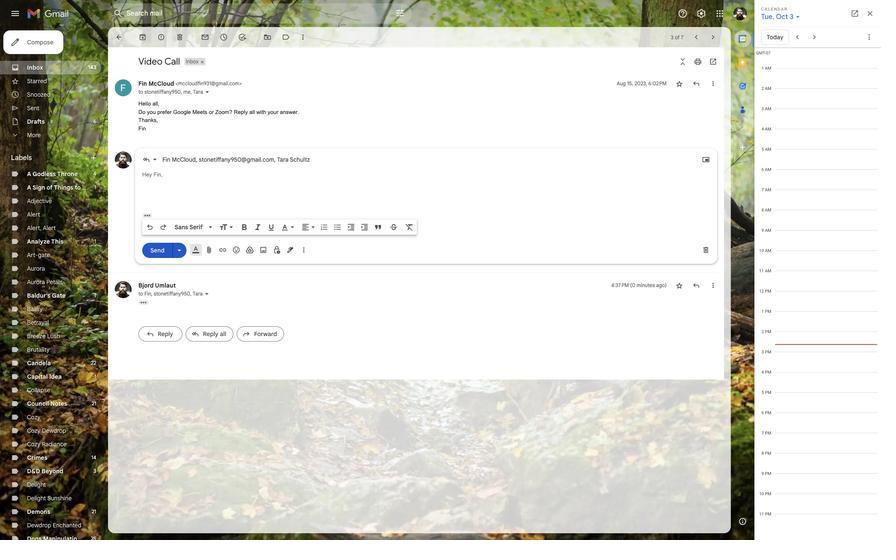 Task type: describe. For each thing, give the bounding box(es) containing it.
hey fin,
[[142, 171, 163, 178]]

brutality link
[[27, 346, 50, 354]]

meets
[[193, 109, 208, 115]]

aug 15, 2023, 6:02 pm cell
[[617, 79, 667, 88]]

sans serif
[[175, 223, 203, 231]]

discard draft ‪(⌘⇧d)‬ image
[[702, 246, 711, 254]]

crimes
[[27, 454, 47, 462]]

reply all
[[203, 330, 227, 338]]

video call
[[139, 56, 180, 67]]

remove formatting ‪(⌘\)‬ image
[[406, 223, 414, 231]]

delight for delight link
[[27, 481, 46, 489]]

fin up the fin,
[[163, 156, 171, 163]]

fin inside hello all, do you prefer google meets or zoom? reply all with your answer. thanks, fin
[[139, 125, 146, 132]]

capital
[[27, 373, 48, 381]]

drafts
[[27, 118, 45, 125]]

alert, alert link
[[27, 224, 56, 232]]

video
[[139, 56, 163, 67]]

insert files using drive image
[[246, 246, 254, 254]]

move to image
[[264, 33, 272, 41]]

council notes
[[27, 400, 67, 408]]

baldur's gate link
[[27, 292, 66, 299]]

compose
[[27, 38, 53, 46]]

1 vertical spatial dewdrop
[[27, 522, 51, 529]]

fin up hello
[[139, 80, 147, 87]]

answer.
[[280, 109, 299, 115]]

forward
[[254, 330, 277, 338]]

snoozed link
[[27, 91, 51, 98]]

gate
[[38, 251, 50, 259]]

attach files image
[[205, 246, 214, 254]]

things
[[54, 184, 73, 191]]

to for to fin , stonetiffany950 , tara
[[139, 291, 143, 297]]

crimes link
[[27, 454, 47, 462]]

6:02 pm
[[649, 80, 667, 87]]

tara for me
[[193, 89, 203, 95]]

ago)
[[657, 282, 667, 288]]

dewdrop enchanted
[[27, 522, 82, 529]]

add to tasks image
[[238, 33, 247, 41]]

side panel section
[[732, 27, 755, 533]]

reply link
[[139, 327, 182, 342]]

<
[[176, 80, 178, 87]]

cozy radiance
[[27, 441, 67, 448]]

sent
[[27, 104, 39, 112]]

alert,
[[27, 224, 42, 232]]

you
[[147, 109, 156, 115]]

Not starred checkbox
[[676, 79, 684, 88]]

gmail image
[[27, 5, 73, 22]]

Message Body text field
[[142, 171, 711, 207]]

collapse
[[27, 386, 50, 394]]

schultz
[[290, 156, 310, 163]]

stonetiffany950@gmail.com
[[199, 156, 274, 163]]

strikethrough ‪(⌘⇧x)‬ image
[[390, 223, 398, 231]]

art-gate
[[27, 251, 50, 259]]

aurora petals
[[27, 278, 63, 286]]

analyze
[[27, 238, 50, 245]]

serif
[[190, 223, 203, 231]]

gate
[[52, 292, 66, 299]]

advanced search options image
[[392, 5, 409, 22]]

bold ‪(⌘b)‬ image
[[240, 223, 249, 231]]

, left schultz
[[274, 156, 276, 163]]

newer image
[[693, 33, 701, 41]]

archive image
[[139, 33, 147, 41]]

idea
[[49, 373, 62, 381]]

, down the 'bjord umlaut'
[[151, 291, 153, 297]]

underline ‪(⌘u)‬ image
[[267, 223, 276, 232]]

sans serif option
[[173, 223, 207, 231]]

a for a sign of things to come
[[27, 184, 31, 191]]

throne
[[57, 170, 78, 178]]

cozy dewdrop
[[27, 427, 66, 435]]

labels image
[[282, 33, 291, 41]]

1 for baldur's gate
[[94, 292, 96, 299]]

starred link
[[27, 77, 47, 85]]

forward link
[[237, 327, 284, 342]]

7
[[682, 34, 684, 40]]

radiance
[[42, 441, 67, 448]]

do
[[139, 109, 146, 115]]

adjective link
[[27, 197, 52, 205]]

all inside hello all, do you prefer google meets or zoom? reply all with your answer. thanks, fin
[[250, 109, 255, 115]]

cozy dewdrop link
[[27, 427, 66, 435]]

formatting options toolbar
[[142, 220, 417, 235]]

tara for stonetiffany950
[[193, 291, 203, 297]]

Search mail text field
[[127, 9, 372, 18]]

show details image
[[205, 291, 210, 297]]

15,
[[628, 80, 634, 87]]

council
[[27, 400, 49, 408]]

sent link
[[27, 104, 39, 112]]

capital idea link
[[27, 373, 62, 381]]

of inside labels navigation
[[47, 184, 53, 191]]

21 for council notes
[[92, 400, 96, 407]]

sign
[[33, 184, 45, 191]]

to fin , stonetiffany950 , tara
[[139, 291, 203, 297]]

breeze lush
[[27, 332, 60, 340]]

petals
[[46, 278, 63, 286]]

fin mccloud < mccloudfin931@gmail.com >
[[139, 80, 242, 87]]

support image
[[678, 8, 689, 19]]

a sign of things to come link
[[27, 184, 99, 191]]

d&d
[[27, 468, 40, 475]]

send
[[150, 246, 165, 254]]

all inside "reply all" link
[[220, 330, 227, 338]]

labels
[[11, 154, 32, 162]]

adjective
[[27, 197, 52, 205]]

1 horizontal spatial alert
[[43, 224, 56, 232]]

aurora link
[[27, 265, 45, 272]]

0 horizontal spatial alert
[[27, 211, 40, 218]]

ballsy link
[[27, 305, 43, 313]]

14
[[91, 455, 96, 461]]

4
[[93, 171, 96, 177]]

tara for stonetiffany950@gmail.com
[[277, 156, 289, 163]]

d&d beyond link
[[27, 468, 63, 475]]

mccloud for <
[[149, 80, 174, 87]]

3 for 3 of 7
[[672, 34, 674, 40]]

21 for demons
[[92, 509, 96, 515]]

1 for a sign of things to come
[[94, 184, 96, 191]]

breeze
[[27, 332, 46, 340]]

brutality
[[27, 346, 50, 354]]

type of response image
[[142, 155, 151, 164]]

godless
[[33, 170, 56, 178]]

22
[[91, 360, 96, 366]]

collapse link
[[27, 386, 50, 394]]

inbox for inbox button
[[186, 58, 199, 65]]

fin down bjord
[[145, 291, 151, 297]]

1 vertical spatial stonetiffany950
[[154, 291, 190, 297]]

, left show details icon
[[190, 291, 192, 297]]



Task type: vqa. For each thing, say whether or not it's contained in the screenshot.
again,
no



Task type: locate. For each thing, give the bounding box(es) containing it.
delight sunshine link
[[27, 495, 72, 502]]

dewdrop
[[42, 427, 66, 435], [27, 522, 51, 529]]

3 left "7"
[[672, 34, 674, 40]]

0 vertical spatial stonetiffany950
[[145, 89, 181, 95]]

, left the stonetiffany950@gmail.com
[[196, 156, 198, 163]]

2 cozy from the top
[[27, 427, 40, 435]]

candela
[[27, 359, 51, 367]]

1 horizontal spatial reply
[[203, 330, 219, 338]]

mccloud for ,
[[172, 156, 196, 163]]

delight for delight sunshine
[[27, 495, 46, 502]]

1 aurora from the top
[[27, 265, 45, 272]]

0 vertical spatial mccloud
[[149, 80, 174, 87]]

indent more ‪(⌘])‬ image
[[361, 223, 369, 231]]

ballsy
[[27, 305, 43, 313]]

1 vertical spatial all
[[220, 330, 227, 338]]

bulleted list ‪(⌘⇧8)‬ image
[[334, 223, 342, 231]]

show trimmed content image up undo ‪(⌘z)‬ icon
[[142, 213, 152, 218]]

aurora down art-gate link
[[27, 265, 45, 272]]

2023,
[[635, 80, 648, 87]]

art-
[[27, 251, 38, 259]]

bjord
[[139, 282, 154, 289]]

of left "7"
[[676, 34, 680, 40]]

1 21 from the top
[[92, 400, 96, 407]]

all left the forward link
[[220, 330, 227, 338]]

baldur's gate
[[27, 292, 66, 299]]

aurora petals link
[[27, 278, 63, 286]]

Not starred checkbox
[[676, 281, 684, 290]]

report spam image
[[157, 33, 166, 41]]

0 vertical spatial dewdrop
[[42, 427, 66, 435]]

show trimmed content image down bjord
[[139, 300, 149, 305]]

alert up 'analyze this'
[[43, 224, 56, 232]]

1 horizontal spatial 3
[[672, 34, 674, 40]]

sunshine
[[47, 495, 72, 502]]

2 1 from the top
[[94, 238, 96, 245]]

cozy down council
[[27, 414, 40, 421]]

analyze this
[[27, 238, 64, 245]]

0 horizontal spatial inbox
[[27, 64, 43, 71]]

dewdrop up radiance
[[42, 427, 66, 435]]

demons
[[27, 508, 50, 516]]

0 horizontal spatial reply
[[158, 330, 173, 338]]

1 horizontal spatial inbox
[[186, 58, 199, 65]]

notes
[[50, 400, 67, 408]]

tara left show details image at the top
[[193, 89, 203, 95]]

1 for capital idea
[[94, 373, 96, 380]]

reply inside hello all, do you prefer google meets or zoom? reply all with your answer. thanks, fin
[[234, 109, 248, 115]]

stonetiffany950 up "all,"
[[145, 89, 181, 95]]

snoozed
[[27, 91, 51, 98]]

0 vertical spatial tara
[[193, 89, 203, 95]]

hello
[[139, 101, 151, 107]]

of
[[676, 34, 680, 40], [47, 184, 53, 191]]

cozy up crimes
[[27, 441, 40, 448]]

a left sign
[[27, 184, 31, 191]]

dewdrop enchanted link
[[27, 522, 82, 529]]

0 vertical spatial show trimmed content image
[[142, 213, 152, 218]]

more send options image
[[175, 246, 184, 254]]

2 21 from the top
[[92, 509, 96, 515]]

call
[[165, 56, 180, 67]]

search mail image
[[111, 6, 126, 21]]

delight down 'd&d'
[[27, 481, 46, 489]]

zoom?
[[215, 109, 233, 115]]

cozy for cozy radiance
[[27, 441, 40, 448]]

inbox link
[[27, 64, 43, 71]]

delete image
[[176, 33, 184, 41]]

to inside labels navigation
[[75, 184, 81, 191]]

1 vertical spatial cozy
[[27, 427, 40, 435]]

cozy link
[[27, 414, 40, 421]]

2 delight from the top
[[27, 495, 46, 502]]

to stonetiffany950 , me , tara
[[139, 89, 203, 95]]

toggle confidential mode image
[[273, 246, 281, 254]]

settings image
[[697, 8, 707, 19]]

labels navigation
[[0, 27, 108, 540]]

cozy
[[27, 414, 40, 421], [27, 427, 40, 435], [27, 441, 40, 448]]

snooze image
[[220, 33, 228, 41]]

1 vertical spatial delight
[[27, 495, 46, 502]]

1 cozy from the top
[[27, 414, 40, 421]]

3 down the 14
[[94, 468, 96, 474]]

0 vertical spatial 3
[[672, 34, 674, 40]]

insert emoji ‪(⌘⇧2)‬ image
[[232, 246, 241, 254]]

alert up the alert,
[[27, 211, 40, 218]]

reply for reply all
[[203, 330, 219, 338]]

aurora for aurora petals
[[27, 278, 45, 286]]

to left come
[[75, 184, 81, 191]]

reply down to fin , stonetiffany950 , tara
[[158, 330, 173, 338]]

delight link
[[27, 481, 46, 489]]

baldur's
[[27, 292, 50, 299]]

main menu image
[[10, 8, 20, 19]]

reply all link
[[186, 327, 234, 342]]

mccloud right type of response "icon"
[[172, 156, 196, 163]]

reply
[[234, 109, 248, 115], [158, 330, 173, 338], [203, 330, 219, 338]]

3 inside labels navigation
[[94, 468, 96, 474]]

show details image
[[205, 90, 210, 95]]

1 down the 22
[[94, 373, 96, 380]]

italic ‪(⌘i)‬ image
[[254, 223, 262, 231]]

1 for analyze this
[[94, 238, 96, 245]]

of right sign
[[47, 184, 53, 191]]

insert link ‪(⌘k)‬ image
[[219, 246, 227, 254]]

1 vertical spatial show trimmed content image
[[139, 300, 149, 305]]

capital idea
[[27, 373, 62, 381]]

6
[[93, 118, 96, 125]]

aurora down aurora link
[[27, 278, 45, 286]]

send button
[[142, 243, 173, 258]]

0 vertical spatial of
[[676, 34, 680, 40]]

>
[[239, 80, 242, 87]]

bjord umlaut
[[139, 282, 176, 289]]

to down bjord
[[139, 291, 143, 297]]

inbox
[[186, 58, 199, 65], [27, 64, 43, 71]]

a godless throne link
[[27, 170, 78, 178]]

a godless throne
[[27, 170, 78, 178]]

1 delight from the top
[[27, 481, 46, 489]]

betrayal
[[27, 319, 49, 327]]

inbox right 'call'
[[186, 58, 199, 65]]

1 vertical spatial to
[[75, 184, 81, 191]]

dewdrop down demons
[[27, 522, 51, 529]]

cozy for cozy dewdrop
[[27, 427, 40, 435]]

more button
[[0, 128, 101, 142]]

1 vertical spatial alert
[[43, 224, 56, 232]]

1 horizontal spatial all
[[250, 109, 255, 115]]

this
[[51, 238, 64, 245]]

2 aurora from the top
[[27, 278, 45, 286]]

1 right this
[[94, 238, 96, 245]]

numbered list ‪(⌘⇧7)‬ image
[[320, 223, 329, 231]]

d&d beyond
[[27, 468, 63, 475]]

1 vertical spatial 21
[[92, 509, 96, 515]]

1 vertical spatial tara
[[277, 156, 289, 163]]

1 horizontal spatial of
[[676, 34, 680, 40]]

1 down 4
[[94, 184, 96, 191]]

1 vertical spatial aurora
[[27, 278, 45, 286]]

0 vertical spatial alert
[[27, 211, 40, 218]]

cozy radiance link
[[27, 441, 67, 448]]

inbox inside labels navigation
[[27, 64, 43, 71]]

thanks,
[[139, 117, 158, 123]]

cozy for cozy link
[[27, 414, 40, 421]]

aurora for aurora link
[[27, 265, 45, 272]]

1 vertical spatial a
[[27, 184, 31, 191]]

0 vertical spatial cozy
[[27, 414, 40, 421]]

fin mccloud cell
[[139, 80, 242, 87]]

quote ‪(⌘⇧9)‬ image
[[374, 223, 383, 231]]

candela link
[[27, 359, 51, 367]]

1 vertical spatial of
[[47, 184, 53, 191]]

list containing fin mccloud
[[108, 71, 721, 349]]

analyze this link
[[27, 238, 64, 245]]

0 vertical spatial a
[[27, 170, 31, 178]]

delight down delight link
[[27, 495, 46, 502]]

1 a from the top
[[27, 170, 31, 178]]

4:37 pm (0 minutes ago) cell
[[612, 281, 667, 290]]

inbox up starred
[[27, 64, 43, 71]]

3 for 3
[[94, 468, 96, 474]]

breeze lush link
[[27, 332, 60, 340]]

mark as unread image
[[201, 33, 210, 41]]

inbox for "inbox" link
[[27, 64, 43, 71]]

cozy down cozy link
[[27, 427, 40, 435]]

1 vertical spatial 3
[[94, 468, 96, 474]]

compose button
[[3, 30, 64, 54]]

, down fin mccloud cell at the top
[[191, 89, 192, 95]]

not starred image
[[676, 79, 684, 88]]

0 vertical spatial all
[[250, 109, 255, 115]]

list
[[108, 71, 721, 349]]

hello all, do you prefer google meets or zoom? reply all with your answer. thanks, fin
[[139, 101, 299, 132]]

1 vertical spatial mccloud
[[172, 156, 196, 163]]

0 horizontal spatial 3
[[94, 468, 96, 474]]

more image
[[299, 33, 308, 41]]

reply for reply link
[[158, 330, 173, 338]]

fin down thanks,
[[139, 125, 146, 132]]

insert signature image
[[286, 246, 295, 254]]

prefer
[[157, 109, 172, 115]]

demons link
[[27, 508, 50, 516]]

insert photo image
[[259, 246, 268, 254]]

2 horizontal spatial reply
[[234, 109, 248, 115]]

back to inbox image
[[115, 33, 123, 41]]

betrayal link
[[27, 319, 49, 327]]

come
[[82, 184, 99, 191]]

alert link
[[27, 211, 40, 218]]

undo ‪(⌘z)‬ image
[[146, 223, 154, 231]]

labels heading
[[11, 154, 90, 162]]

0 horizontal spatial all
[[220, 330, 227, 338]]

2 vertical spatial to
[[139, 291, 143, 297]]

0 vertical spatial 21
[[92, 400, 96, 407]]

mccloud up to stonetiffany950 , me , tara
[[149, 80, 174, 87]]

council notes link
[[27, 400, 67, 408]]

show trimmed content image
[[142, 213, 152, 218], [139, 300, 149, 305]]

, left me
[[181, 89, 182, 95]]

0 horizontal spatial of
[[47, 184, 53, 191]]

2 vertical spatial tara
[[193, 291, 203, 297]]

0 vertical spatial aurora
[[27, 265, 45, 272]]

delight
[[27, 481, 46, 489], [27, 495, 46, 502]]

stonetiffany950 down umlaut
[[154, 291, 190, 297]]

aurora
[[27, 265, 45, 272], [27, 278, 45, 286]]

art-gate link
[[27, 251, 50, 259]]

redo ‪(⌘y)‬ image
[[159, 223, 168, 231]]

0 vertical spatial delight
[[27, 481, 46, 489]]

tara left show details icon
[[193, 291, 203, 297]]

delight sunshine
[[27, 495, 72, 502]]

sans
[[175, 223, 188, 231]]

to up hello
[[139, 89, 143, 95]]

21
[[92, 400, 96, 407], [92, 509, 96, 515]]

all left with
[[250, 109, 255, 115]]

1 1 from the top
[[94, 184, 96, 191]]

1 right gate
[[94, 292, 96, 299]]

4 1 from the top
[[94, 373, 96, 380]]

reply down show details icon
[[203, 330, 219, 338]]

all,
[[153, 101, 160, 107]]

starred
[[27, 77, 47, 85]]

to for to stonetiffany950 , me , tara
[[139, 89, 143, 95]]

tab list
[[732, 27, 755, 510]]

3 cozy from the top
[[27, 441, 40, 448]]

a
[[27, 170, 31, 178], [27, 184, 31, 191]]

a left godless
[[27, 170, 31, 178]]

3 of 7
[[672, 34, 684, 40]]

your
[[268, 109, 279, 115]]

older image
[[710, 33, 718, 41]]

2 vertical spatial cozy
[[27, 441, 40, 448]]

fin mccloud , stonetiffany950@gmail.com , tara schultz
[[163, 156, 310, 163]]

drafts link
[[27, 118, 45, 125]]

a for a godless throne
[[27, 170, 31, 178]]

more options image
[[302, 246, 307, 254]]

None search field
[[108, 3, 412, 24]]

reply right zoom?
[[234, 109, 248, 115]]

tara left schultz
[[277, 156, 289, 163]]

indent less ‪(⌘[)‬ image
[[347, 223, 356, 231]]

inbox inside button
[[186, 58, 199, 65]]

lush
[[47, 332, 60, 340]]

umlaut
[[155, 282, 176, 289]]

0 vertical spatial to
[[139, 89, 143, 95]]

alert
[[27, 211, 40, 218], [43, 224, 56, 232]]

3 1 from the top
[[94, 292, 96, 299]]

2 a from the top
[[27, 184, 31, 191]]

hey
[[142, 171, 152, 178]]



